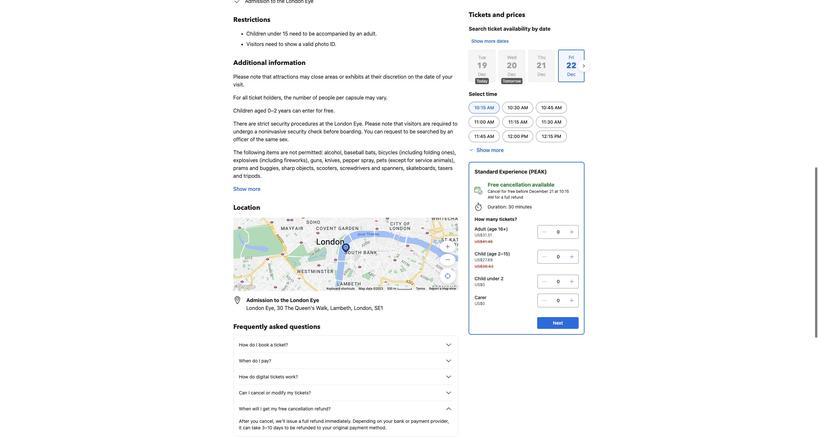 Task type: describe. For each thing, give the bounding box(es) containing it.
keyboard
[[327, 287, 340, 291]]

1 vertical spatial show more
[[233, 186, 261, 192]]

to right refunded
[[317, 425, 321, 431]]

a inside after you cancel, we'll issue a full refund immediately. depending on your bank or payment provider, it can take 3–10 days to be refunded to your original payment method.
[[299, 419, 301, 424]]

december
[[529, 189, 548, 194]]

select time
[[469, 91, 497, 97]]

free.
[[324, 108, 335, 114]]

1 vertical spatial security
[[288, 129, 307, 135]]

permitted:
[[299, 150, 323, 155]]

tickets
[[270, 374, 284, 380]]

aged
[[255, 108, 266, 114]]

21 inside free cancellation available cancel for free before december 21 at 10:15 am for a full refund
[[550, 189, 554, 194]]

per
[[336, 95, 344, 101]]

pm for 12:15 pm
[[554, 134, 561, 139]]

original
[[333, 425, 348, 431]]

the inside the following items are not permitted: alcohol, baseball bats, bicycles (including folding ones), explosives (including fireworks), guns, knives, pepper spray, pets (except for service animals), prams and buggies, sharp objects, scooters, screwdrivers and spanners, skateboards, tasers and tripods.
[[233, 150, 242, 155]]

a inside there are strict security procedures at the london eye. please note that visitors are required to undergo a noninvasive security check before boarding. you can request to be searched by an officer of the same sex.
[[255, 129, 257, 135]]

the inside please note that attractions may close areas or exhibits at their discretion on the date of your visit.
[[415, 74, 423, 80]]

1 vertical spatial more
[[491, 147, 504, 153]]

1 horizontal spatial can
[[292, 108, 301, 114]]

pm for 12:00 pm
[[521, 134, 528, 139]]

provider,
[[431, 419, 449, 424]]

i for pay?
[[259, 358, 260, 364]]

free
[[488, 182, 499, 188]]

visitors
[[246, 41, 264, 47]]

to right required
[[453, 121, 458, 127]]

the inside admission to the london eye london eye, 30 the queen's walk, lambeth, london, se1
[[281, 298, 289, 303]]

2 horizontal spatial by
[[532, 26, 538, 32]]

today
[[477, 79, 488, 84]]

how for how many tickets?
[[475, 217, 485, 222]]

0 horizontal spatial are
[[249, 121, 256, 127]]

baseball
[[344, 150, 364, 155]]

on inside please note that attractions may close areas or exhibits at their discretion on the date of your visit.
[[408, 74, 414, 80]]

we'll
[[276, 419, 285, 424]]

us$27.69
[[475, 258, 493, 263]]

m
[[394, 287, 396, 291]]

under for 15
[[268, 31, 281, 37]]

am for 11:00 am
[[487, 119, 494, 125]]

it
[[239, 425, 242, 431]]

data
[[366, 287, 373, 291]]

10:15 am
[[475, 105, 494, 110]]

10:30 am
[[508, 105, 528, 110]]

sharp
[[282, 165, 295, 171]]

1 horizontal spatial show more button
[[469, 146, 504, 154]]

wed 20 dec tomorrow
[[503, 55, 521, 84]]

admission
[[246, 298, 273, 303]]

refund inside after you cancel, we'll issue a full refund immediately. depending on your bank or payment provider, it can take 3–10 days to be refunded to your original payment method.
[[310, 419, 324, 424]]

10:30
[[508, 105, 520, 110]]

0 horizontal spatial ticket
[[249, 95, 262, 101]]

16+)
[[498, 226, 508, 232]]

11:30
[[542, 119, 553, 125]]

(except
[[388, 157, 406, 163]]

i for book
[[256, 342, 257, 348]]

can i cancel or modify my tickets?
[[239, 390, 311, 396]]

digital
[[256, 374, 269, 380]]

dates
[[497, 38, 509, 44]]

3–10
[[262, 425, 272, 431]]

1 vertical spatial payment
[[350, 425, 368, 431]]

0 horizontal spatial show more button
[[233, 185, 261, 193]]

region containing 19
[[464, 47, 590, 85]]

0 horizontal spatial 10:15
[[475, 105, 486, 110]]

the down free.
[[325, 121, 333, 127]]

attractions
[[273, 74, 299, 80]]

show
[[285, 41, 297, 47]]

years
[[278, 108, 291, 114]]

of inside please note that attractions may close areas or exhibits at their discretion on the date of your visit.
[[436, 74, 441, 80]]

1 horizontal spatial payment
[[411, 419, 429, 424]]

tickets
[[469, 10, 491, 19]]

error
[[450, 287, 456, 291]]

photo
[[315, 41, 329, 47]]

for left free.
[[316, 108, 323, 114]]

am for 11:15 am
[[520, 119, 528, 125]]

refund inside free cancellation available cancel for free before december 21 at 10:15 am for a full refund
[[511, 195, 523, 200]]

search
[[469, 26, 487, 32]]

for inside the following items are not permitted: alcohol, baseball bats, bicycles (including folding ones), explosives (including fireworks), guns, knives, pepper spray, pets (except for service animals), prams and buggies, sharp objects, scooters, screwdrivers and spanners, skateboards, tasers and tripods.
[[407, 157, 414, 163]]

london inside there are strict security procedures at the london eye. please note that visitors are required to undergo a noninvasive security check before boarding. you can request to be searched by an officer of the same sex.
[[334, 121, 352, 127]]

lambeth,
[[330, 305, 353, 311]]

same
[[265, 137, 278, 142]]

enter
[[302, 108, 315, 114]]

dec inside thu 21 dec
[[538, 72, 546, 77]]

get
[[263, 406, 270, 412]]

terms
[[416, 287, 425, 291]]

number
[[293, 95, 311, 101]]

experience
[[499, 169, 528, 175]]

cancel
[[488, 189, 501, 194]]

all
[[243, 95, 248, 101]]

cancel
[[251, 390, 265, 396]]

to up valid
[[303, 31, 307, 37]]

adult
[[475, 226, 486, 232]]

of inside there are strict security procedures at the london eye. please note that visitors are required to undergo a noninvasive security check before boarding. you can request to be searched by an officer of the same sex.
[[250, 137, 255, 142]]

1 vertical spatial (including
[[259, 157, 283, 163]]

bicycles
[[378, 150, 398, 155]]

you
[[364, 129, 373, 135]]

to right the days at left bottom
[[285, 425, 289, 431]]

are inside the following items are not permitted: alcohol, baseball bats, bicycles (including folding ones), explosives (including fireworks), guns, knives, pepper spray, pets (except for service animals), prams and buggies, sharp objects, scooters, screwdrivers and spanners, skateboards, tasers and tripods.
[[281, 150, 288, 155]]

2 vertical spatial london
[[246, 305, 264, 311]]

and up tripods.
[[250, 165, 258, 171]]

map
[[442, 287, 449, 291]]

1 vertical spatial need
[[265, 41, 277, 47]]

be inside after you cancel, we'll issue a full refund immediately. depending on your bank or payment provider, it can take 3–10 days to be refunded to your original payment method.
[[290, 425, 295, 431]]

sex.
[[279, 137, 289, 142]]

depending
[[353, 419, 376, 424]]

will
[[252, 406, 259, 412]]

animals),
[[434, 157, 455, 163]]

bats,
[[365, 150, 377, 155]]

google image
[[235, 283, 257, 291]]

standard
[[475, 169, 498, 175]]

a inside free cancellation available cancel for free before december 21 at 10:15 am for a full refund
[[501, 195, 503, 200]]

500
[[387, 287, 393, 291]]

that inside please note that attractions may close areas or exhibits at their discretion on the date of your visit.
[[262, 74, 272, 80]]

do for book
[[250, 342, 255, 348]]

when will i get my free cancellation refund?
[[239, 406, 331, 412]]

1 horizontal spatial be
[[309, 31, 315, 37]]

1 vertical spatial may
[[365, 95, 375, 101]]

0 vertical spatial show more
[[477, 147, 504, 153]]

2
[[501, 276, 504, 282]]

admission to the london eye london eye, 30 the queen's walk, lambeth, london, se1
[[246, 298, 383, 311]]

tickets and prices
[[469, 10, 525, 19]]

please inside please note that attractions may close areas or exhibits at their discretion on the date of your visit.
[[233, 74, 249, 80]]

availability
[[503, 26, 531, 32]]

full inside free cancellation available cancel for free before december 21 at 10:15 am for a full refund
[[505, 195, 510, 200]]

carer us$0
[[475, 295, 487, 306]]

report
[[429, 287, 439, 291]]

dec for 20
[[508, 72, 516, 77]]

1 horizontal spatial date
[[539, 26, 551, 32]]

tickets? inside dropdown button
[[295, 390, 311, 396]]

when for when do i pay?
[[239, 358, 251, 364]]

i inside can i cancel or modify my tickets? dropdown button
[[249, 390, 250, 396]]

a inside dropdown button
[[270, 342, 273, 348]]

can inside there are strict security procedures at the london eye. please note that visitors are required to undergo a noninvasive security check before boarding. you can request to be searched by an officer of the same sex.
[[374, 129, 383, 135]]

i for get
[[260, 406, 262, 412]]

standard experience (peak)
[[475, 169, 547, 175]]

11:45 am
[[474, 134, 494, 139]]

21 inside region
[[537, 60, 547, 71]]

that inside there are strict security procedures at the london eye. please note that visitors are required to undergo a noninvasive security check before boarding. you can request to be searched by an officer of the same sex.
[[394, 121, 403, 127]]

note inside there are strict security procedures at the london eye. please note that visitors are required to undergo a noninvasive security check before boarding. you can request to be searched by an officer of the same sex.
[[382, 121, 392, 127]]

alcohol,
[[324, 150, 343, 155]]

or inside please note that attractions may close areas or exhibits at their discretion on the date of your visit.
[[339, 74, 344, 80]]

0 vertical spatial an
[[357, 31, 362, 37]]

children aged 0–2 years can enter for free.
[[233, 108, 335, 114]]

their
[[371, 74, 382, 80]]

am for 10:45 am
[[555, 105, 562, 110]]

cancellation inside dropdown button
[[288, 406, 313, 412]]

visit.
[[233, 82, 244, 88]]

after you cancel, we'll issue a full refund immediately. depending on your bank or payment provider, it can take 3–10 days to be refunded to your original payment method.
[[239, 419, 449, 431]]

id.
[[330, 41, 336, 47]]

scooters,
[[317, 165, 339, 171]]

how do digital tickets work? button
[[239, 373, 453, 381]]

am inside free cancellation available cancel for free before december 21 at 10:15 am for a full refund
[[488, 195, 494, 200]]

to left the show
[[279, 41, 283, 47]]

to down 'visitors'
[[404, 129, 408, 135]]

spanners,
[[382, 165, 405, 171]]

10:45
[[541, 105, 554, 110]]

at inside there are strict security procedures at the london eye. please note that visitors are required to undergo a noninvasive security check before boarding. you can request to be searched by an officer of the same sex.
[[319, 121, 324, 127]]

skateboards,
[[406, 165, 437, 171]]

(age for 16+)
[[487, 226, 497, 232]]

2 horizontal spatial are
[[423, 121, 430, 127]]

20
[[507, 60, 517, 71]]

a left map
[[440, 287, 441, 291]]

1 horizontal spatial london
[[290, 298, 309, 303]]



Task type: locate. For each thing, give the bounding box(es) containing it.
my inside can i cancel or modify my tickets? dropdown button
[[287, 390, 293, 396]]

the right discretion
[[415, 74, 423, 80]]

1 vertical spatial do
[[252, 358, 258, 364]]

more inside button
[[485, 38, 496, 44]]

1 horizontal spatial under
[[487, 276, 500, 282]]

dec inside tue 19 dec today
[[478, 72, 486, 77]]

london,
[[354, 305, 373, 311]]

(age inside adult (age 16+) us$31.51
[[487, 226, 497, 232]]

1 vertical spatial be
[[410, 129, 416, 135]]

child inside 'child under 2 us$0'
[[475, 276, 486, 282]]

a left valid
[[299, 41, 301, 47]]

1 horizontal spatial free
[[508, 189, 515, 194]]

3 dec from the left
[[538, 72, 546, 77]]

people
[[319, 95, 335, 101]]

0 vertical spatial full
[[505, 195, 510, 200]]

or right the areas
[[339, 74, 344, 80]]

to inside admission to the london eye london eye, 30 the queen's walk, lambeth, london, se1
[[274, 298, 279, 303]]

free for cancellation
[[508, 189, 515, 194]]

child for child (age 2–15)
[[475, 251, 486, 257]]

payment down depending
[[350, 425, 368, 431]]

30 left minutes
[[508, 204, 514, 210]]

how do i book a ticket?
[[239, 342, 288, 348]]

carer
[[475, 295, 487, 301]]

12:15 pm
[[542, 134, 561, 139]]

0 for 2–15)
[[557, 254, 560, 260]]

0 vertical spatial (including
[[399, 150, 423, 155]]

1 horizontal spatial refund
[[511, 195, 523, 200]]

am for 10:15 am
[[487, 105, 494, 110]]

11:15 am
[[509, 119, 528, 125]]

30 right eye, at the bottom left of the page
[[277, 305, 283, 311]]

0 vertical spatial at
[[365, 74, 370, 80]]

cancellation inside free cancellation available cancel for free before december 21 at 10:15 am for a full refund
[[500, 182, 531, 188]]

when left will
[[239, 406, 251, 412]]

2 when from the top
[[239, 406, 251, 412]]

i left book
[[256, 342, 257, 348]]

0 vertical spatial refund
[[511, 195, 523, 200]]

1 vertical spatial or
[[266, 390, 270, 396]]

the inside admission to the london eye london eye, 30 the queen's walk, lambeth, london, se1
[[285, 305, 294, 311]]

1 horizontal spatial by
[[440, 129, 446, 135]]

do for tickets
[[250, 374, 255, 380]]

an down required
[[447, 129, 453, 135]]

valid
[[303, 41, 314, 47]]

at left their
[[365, 74, 370, 80]]

child inside child (age 2–15) us$27.69
[[475, 251, 486, 257]]

child (age 2–15) us$27.69
[[475, 251, 510, 263]]

at for am
[[555, 189, 558, 194]]

and
[[493, 10, 505, 19], [250, 165, 258, 171], [371, 165, 380, 171], [233, 173, 242, 179]]

11:15
[[509, 119, 519, 125]]

0 horizontal spatial please
[[233, 74, 249, 80]]

i inside when do i pay? dropdown button
[[259, 358, 260, 364]]

your
[[442, 74, 453, 80], [383, 419, 393, 424], [322, 425, 332, 431]]

1 horizontal spatial 21
[[550, 189, 554, 194]]

10:15
[[475, 105, 486, 110], [560, 189, 569, 194]]

1 horizontal spatial cancellation
[[500, 182, 531, 188]]

1 dec from the left
[[478, 72, 486, 77]]

areas
[[325, 74, 338, 80]]

pay?
[[261, 358, 271, 364]]

500 m
[[387, 287, 397, 291]]

an left adult.
[[357, 31, 362, 37]]

1 vertical spatial at
[[319, 121, 324, 127]]

your inside please note that attractions may close areas or exhibits at their discretion on the date of your visit.
[[442, 74, 453, 80]]

please up you
[[365, 121, 381, 127]]

asked
[[269, 323, 288, 332]]

that down additional information
[[262, 74, 272, 80]]

(including up buggies,
[[259, 157, 283, 163]]

0 vertical spatial when
[[239, 358, 251, 364]]

tripods.
[[244, 173, 262, 179]]

i left pay?
[[259, 358, 260, 364]]

0 horizontal spatial tickets?
[[295, 390, 311, 396]]

how up adult
[[475, 217, 485, 222]]

1 horizontal spatial tickets?
[[499, 217, 517, 222]]

1 vertical spatial on
[[377, 419, 382, 424]]

am right the 11:00
[[487, 119, 494, 125]]

show down the 11:45 am
[[477, 147, 490, 153]]

close
[[311, 74, 324, 80]]

0 horizontal spatial date
[[424, 74, 435, 80]]

free inside dropdown button
[[278, 406, 287, 412]]

1 horizontal spatial may
[[365, 95, 375, 101]]

am for 10:30 am
[[521, 105, 528, 110]]

for down "cancel"
[[495, 195, 500, 200]]

and down pets
[[371, 165, 380, 171]]

under inside 'child under 2 us$0'
[[487, 276, 500, 282]]

objects,
[[296, 165, 315, 171]]

child up us$27.69
[[475, 251, 486, 257]]

0 horizontal spatial payment
[[350, 425, 368, 431]]

1 vertical spatial show more button
[[233, 185, 261, 193]]

1 horizontal spatial at
[[365, 74, 370, 80]]

do for pay?
[[252, 358, 258, 364]]

2 vertical spatial more
[[248, 186, 261, 192]]

0 vertical spatial show more button
[[469, 146, 504, 154]]

restrictions
[[233, 15, 270, 24]]

1 horizontal spatial or
[[339, 74, 344, 80]]

to up eye, at the bottom left of the page
[[274, 298, 279, 303]]

how for how do digital tickets work?
[[239, 374, 248, 380]]

1 vertical spatial an
[[447, 129, 453, 135]]

when for when will i get my free cancellation refund?
[[239, 406, 251, 412]]

by inside there are strict security procedures at the london eye. please note that visitors are required to undergo a noninvasive security check before boarding. you can request to be searched by an officer of the same sex.
[[440, 129, 446, 135]]

can right you
[[374, 129, 383, 135]]

1 vertical spatial tickets?
[[295, 390, 311, 396]]

of
[[436, 74, 441, 80], [313, 95, 317, 101], [250, 137, 255, 142]]

the right admission
[[281, 298, 289, 303]]

1 vertical spatial children
[[233, 108, 253, 114]]

or inside dropdown button
[[266, 390, 270, 396]]

show more dates button
[[469, 35, 511, 47]]

0 horizontal spatial (including
[[259, 157, 283, 163]]

to
[[303, 31, 307, 37], [279, 41, 283, 47], [453, 121, 458, 127], [404, 129, 408, 135], [274, 298, 279, 303], [285, 425, 289, 431], [317, 425, 321, 431]]

an inside there are strict security procedures at the london eye. please note that visitors are required to undergo a noninvasive security check before boarding. you can request to be searched by an officer of the same sex.
[[447, 129, 453, 135]]

12:00 pm
[[508, 134, 528, 139]]

be down the issue
[[290, 425, 295, 431]]

at up the check
[[319, 121, 324, 127]]

the left queen's
[[285, 305, 294, 311]]

how down frequently
[[239, 342, 248, 348]]

1 vertical spatial refund
[[310, 419, 324, 424]]

15
[[283, 31, 288, 37]]

0 vertical spatial may
[[300, 74, 310, 80]]

am for 11:45 am
[[487, 134, 494, 139]]

1 vertical spatial date
[[424, 74, 435, 80]]

free up the duration: 30 minutes
[[508, 189, 515, 194]]

a up duration:
[[501, 195, 503, 200]]

for left 'service'
[[407, 157, 414, 163]]

am for 11:30 am
[[554, 119, 562, 125]]

adult.
[[364, 31, 377, 37]]

1 vertical spatial your
[[383, 419, 393, 424]]

21 down thu
[[537, 60, 547, 71]]

capsule
[[346, 95, 364, 101]]

0 for 16+)
[[557, 229, 560, 235]]

0 vertical spatial of
[[436, 74, 441, 80]]

am down time
[[487, 105, 494, 110]]

us$31.51
[[475, 233, 492, 238]]

1 vertical spatial under
[[487, 276, 500, 282]]

under left 15
[[268, 31, 281, 37]]

2 horizontal spatial be
[[410, 129, 416, 135]]

map region
[[233, 218, 458, 291]]

additional
[[233, 58, 267, 67]]

1 vertical spatial before
[[516, 189, 528, 194]]

dec up tomorrow
[[508, 72, 516, 77]]

my right get
[[271, 406, 277, 412]]

0 horizontal spatial pm
[[521, 134, 528, 139]]

map
[[359, 287, 365, 291]]

1 0 from the top
[[557, 229, 560, 235]]

immediately.
[[325, 419, 352, 424]]

(age up us$27.69
[[487, 251, 497, 257]]

under for 2
[[487, 276, 500, 282]]

10:15 inside free cancellation available cancel for free before december 21 at 10:15 am for a full refund
[[560, 189, 569, 194]]

1 pm from the left
[[521, 134, 528, 139]]

4 0 from the top
[[557, 298, 560, 303]]

note inside please note that attractions may close areas or exhibits at their discretion on the date of your visit.
[[250, 74, 261, 80]]

check
[[308, 129, 322, 135]]

0 horizontal spatial 21
[[537, 60, 547, 71]]

available
[[532, 182, 555, 188]]

more down tripods.
[[248, 186, 261, 192]]

london down admission
[[246, 305, 264, 311]]

please
[[233, 74, 249, 80], [365, 121, 381, 127]]

2 us$0 from the top
[[475, 302, 485, 306]]

i inside how do i book a ticket? dropdown button
[[256, 342, 257, 348]]

1 horizontal spatial (including
[[399, 150, 423, 155]]

tickets? up 16+)
[[499, 217, 517, 222]]

more
[[485, 38, 496, 44], [491, 147, 504, 153], [248, 186, 261, 192]]

after
[[239, 419, 249, 424]]

free inside free cancellation available cancel for free before december 21 at 10:15 am for a full refund
[[508, 189, 515, 194]]

1 horizontal spatial dec
[[508, 72, 516, 77]]

cancellation up the issue
[[288, 406, 313, 412]]

0 horizontal spatial before
[[324, 129, 339, 135]]

30 inside admission to the london eye london eye, 30 the queen's walk, lambeth, london, se1
[[277, 305, 283, 311]]

2 pm from the left
[[554, 134, 561, 139]]

(age for 2–15)
[[487, 251, 497, 257]]

on inside after you cancel, we'll issue a full refund immediately. depending on your bank or payment provider, it can take 3–10 days to be refunded to your original payment method.
[[377, 419, 382, 424]]

london up queen's
[[290, 298, 309, 303]]

1 horizontal spatial need
[[290, 31, 301, 37]]

0 vertical spatial my
[[287, 390, 293, 396]]

0 horizontal spatial at
[[319, 121, 324, 127]]

please inside there are strict security procedures at the london eye. please note that visitors are required to undergo a noninvasive security check before boarding. you can request to be searched by an officer of the same sex.
[[365, 121, 381, 127]]

when do i pay?
[[239, 358, 271, 364]]

2 horizontal spatial dec
[[538, 72, 546, 77]]

1 horizontal spatial my
[[287, 390, 293, 396]]

2 horizontal spatial can
[[374, 129, 383, 135]]

11:00 am
[[474, 119, 494, 125]]

or right 'cancel' on the left
[[266, 390, 270, 396]]

2 horizontal spatial your
[[442, 74, 453, 80]]

how for how do i book a ticket?
[[239, 342, 248, 348]]

show inside button
[[471, 38, 483, 44]]

2 vertical spatial show
[[233, 186, 247, 192]]

(age
[[487, 226, 497, 232], [487, 251, 497, 257]]

am right 10:30
[[521, 105, 528, 110]]

0 vertical spatial ticket
[[488, 26, 502, 32]]

0 vertical spatial london
[[334, 121, 352, 127]]

before
[[324, 129, 339, 135], [516, 189, 528, 194]]

cancellation down experience on the right top of the page
[[500, 182, 531, 188]]

be
[[309, 31, 315, 37], [410, 129, 416, 135], [290, 425, 295, 431]]

do left book
[[250, 342, 255, 348]]

1 horizontal spatial pm
[[554, 134, 561, 139]]

10:15 down the select time
[[475, 105, 486, 110]]

my inside when will i get my free cancellation refund? dropdown button
[[271, 406, 277, 412]]

us$0 inside carer us$0
[[475, 302, 485, 306]]

and left prices
[[493, 10, 505, 19]]

before right the check
[[324, 129, 339, 135]]

dec for 19
[[478, 72, 486, 77]]

the left same at the left top of the page
[[256, 137, 264, 142]]

need right the 'visitors'
[[265, 41, 277, 47]]

that up request
[[394, 121, 403, 127]]

0 vertical spatial or
[[339, 74, 344, 80]]

are up searched
[[423, 121, 430, 127]]

visitors need to show a valid photo id.
[[246, 41, 336, 47]]

more down the 11:45 am
[[491, 147, 504, 153]]

3 0 from the top
[[557, 279, 560, 285]]

can inside after you cancel, we'll issue a full refund immediately. depending on your bank or payment provider, it can take 3–10 days to be refunded to your original payment method.
[[243, 425, 250, 431]]

19
[[477, 60, 487, 71]]

note down additional
[[250, 74, 261, 80]]

pm right 12:00
[[521, 134, 528, 139]]

pets
[[377, 157, 387, 163]]

0 vertical spatial security
[[271, 121, 290, 127]]

1 vertical spatial please
[[365, 121, 381, 127]]

i right can at the left of page
[[249, 390, 250, 396]]

0 horizontal spatial under
[[268, 31, 281, 37]]

that
[[262, 74, 272, 80], [394, 121, 403, 127]]

0 vertical spatial before
[[324, 129, 339, 135]]

1 when from the top
[[239, 358, 251, 364]]

0 vertical spatial date
[[539, 26, 551, 32]]

for
[[233, 95, 241, 101]]

be up valid
[[309, 31, 315, 37]]

1 child from the top
[[475, 251, 486, 257]]

©2023
[[373, 287, 383, 291]]

duration:
[[488, 204, 507, 210]]

refund up refunded
[[310, 419, 324, 424]]

i inside when will i get my free cancellation refund? dropdown button
[[260, 406, 262, 412]]

tickets? down work?
[[295, 390, 311, 396]]

how many tickets?
[[475, 217, 517, 222]]

2 dec from the left
[[508, 72, 516, 77]]

can
[[239, 390, 247, 396]]

when do i pay? button
[[239, 357, 453, 365]]

do
[[250, 342, 255, 348], [252, 358, 258, 364], [250, 374, 255, 380]]

at for discretion
[[365, 74, 370, 80]]

ticket
[[488, 26, 502, 32], [249, 95, 262, 101]]

the up years
[[284, 95, 292, 101]]

0 horizontal spatial free
[[278, 406, 287, 412]]

0 horizontal spatial my
[[271, 406, 277, 412]]

0 vertical spatial 10:15
[[475, 105, 486, 110]]

or right bank
[[406, 419, 410, 424]]

service
[[415, 157, 432, 163]]

how up can at the left of page
[[239, 374, 248, 380]]

children for children aged 0–2 years can enter for free.
[[233, 108, 253, 114]]

dec up today
[[478, 72, 486, 77]]

eye,
[[266, 305, 276, 311]]

1 us$0 from the top
[[475, 283, 485, 287]]

us$0 down carer
[[475, 302, 485, 306]]

child down us$36.43
[[475, 276, 486, 282]]

need right 15
[[290, 31, 301, 37]]

2 vertical spatial do
[[250, 374, 255, 380]]

us$0 inside 'child under 2 us$0'
[[475, 283, 485, 287]]

10:45 am
[[541, 105, 562, 110]]

1 vertical spatial that
[[394, 121, 403, 127]]

my
[[287, 390, 293, 396], [271, 406, 277, 412]]

at inside free cancellation available cancel for free before december 21 at 10:15 am for a full refund
[[555, 189, 558, 194]]

am right 11:15
[[520, 119, 528, 125]]

1 horizontal spatial that
[[394, 121, 403, 127]]

knives,
[[325, 157, 341, 163]]

2 0 from the top
[[557, 254, 560, 260]]

0 vertical spatial under
[[268, 31, 281, 37]]

(peak)
[[529, 169, 547, 175]]

i right will
[[260, 406, 262, 412]]

show more down the 11:45 am
[[477, 147, 504, 153]]

method.
[[369, 425, 387, 431]]

on up method.
[[377, 419, 382, 424]]

0 vertical spatial child
[[475, 251, 486, 257]]

dec
[[478, 72, 486, 77], [508, 72, 516, 77], [538, 72, 546, 77]]

be inside there are strict security procedures at the london eye. please note that visitors are required to undergo a noninvasive security check before boarding. you can request to be searched by an officer of the same sex.
[[410, 129, 416, 135]]

a right the issue
[[299, 419, 301, 424]]

payment
[[411, 419, 429, 424], [350, 425, 368, 431]]

11:45
[[474, 134, 486, 139]]

at inside please note that attractions may close areas or exhibits at their discretion on the date of your visit.
[[365, 74, 370, 80]]

date inside please note that attractions may close areas or exhibits at their discretion on the date of your visit.
[[424, 74, 435, 80]]

officer
[[233, 137, 249, 142]]

free for will
[[278, 406, 287, 412]]

questions
[[290, 323, 320, 332]]

dec inside the wed 20 dec tomorrow
[[508, 72, 516, 77]]

eye
[[310, 298, 319, 303]]

2 (age from the top
[[487, 251, 497, 257]]

0 horizontal spatial by
[[349, 31, 355, 37]]

1 vertical spatial of
[[313, 95, 317, 101]]

0 vertical spatial free
[[508, 189, 515, 194]]

under left '2'
[[487, 276, 500, 282]]

region
[[464, 47, 590, 85]]

(age inside child (age 2–15) us$27.69
[[487, 251, 497, 257]]

(age down many
[[487, 226, 497, 232]]

1 vertical spatial child
[[475, 276, 486, 282]]

the up explosives
[[233, 150, 242, 155]]

10:15 right december
[[560, 189, 569, 194]]

2 child from the top
[[475, 276, 486, 282]]

or inside after you cancel, we'll issue a full refund immediately. depending on your bank or payment provider, it can take 3–10 days to be refunded to your original payment method.
[[406, 419, 410, 424]]

how inside dropdown button
[[239, 342, 248, 348]]

1 horizontal spatial of
[[313, 95, 317, 101]]

be down 'visitors'
[[410, 129, 416, 135]]

before up minutes
[[516, 189, 528, 194]]

child under 2 us$0
[[475, 276, 504, 287]]

accompanied
[[316, 31, 348, 37]]

21 down available
[[550, 189, 554, 194]]

minutes
[[515, 204, 532, 210]]

0 horizontal spatial note
[[250, 74, 261, 80]]

0 horizontal spatial full
[[302, 419, 309, 424]]

for right "cancel"
[[502, 189, 507, 194]]

full up the duration: 30 minutes
[[505, 195, 510, 200]]

1 vertical spatial 10:15
[[560, 189, 569, 194]]

free cancellation available cancel for free before december 21 at 10:15 am for a full refund
[[488, 182, 569, 200]]

1 vertical spatial show
[[477, 147, 490, 153]]

full inside after you cancel, we'll issue a full refund immediately. depending on your bank or payment provider, it can take 3–10 days to be refunded to your original payment method.
[[302, 419, 309, 424]]

0 vertical spatial children
[[246, 31, 266, 37]]

next
[[553, 320, 563, 326]]

before inside free cancellation available cancel for free before december 21 at 10:15 am for a full refund
[[516, 189, 528, 194]]

may inside please note that attractions may close areas or exhibits at their discretion on the date of your visit.
[[300, 74, 310, 80]]

walk,
[[316, 305, 329, 311]]

children for children under 15 need to be accompanied by an adult.
[[246, 31, 266, 37]]

security down procedures
[[288, 129, 307, 135]]

1 (age from the top
[[487, 226, 497, 232]]

do inside "dropdown button"
[[250, 374, 255, 380]]

full up refunded
[[302, 419, 309, 424]]

tue
[[478, 55, 486, 60]]

guns,
[[311, 157, 324, 163]]

am right 11:45
[[487, 134, 494, 139]]

items
[[266, 150, 279, 155]]

are left "strict" at the left of page
[[249, 121, 256, 127]]

0 horizontal spatial an
[[357, 31, 362, 37]]

london up boarding.
[[334, 121, 352, 127]]

or
[[339, 74, 344, 80], [266, 390, 270, 396], [406, 419, 410, 424]]

the
[[415, 74, 423, 80], [284, 95, 292, 101], [325, 121, 333, 127], [256, 137, 264, 142], [281, 298, 289, 303]]

11:30 am
[[542, 119, 562, 125]]

by right availability
[[532, 26, 538, 32]]

when will i get my free cancellation refund? button
[[239, 405, 453, 413]]

and down the prams
[[233, 173, 242, 179]]

how inside "dropdown button"
[[239, 374, 248, 380]]

0 vertical spatial more
[[485, 38, 496, 44]]

1 horizontal spatial before
[[516, 189, 528, 194]]

on right discretion
[[408, 74, 414, 80]]

1 horizontal spatial an
[[447, 129, 453, 135]]

can
[[292, 108, 301, 114], [374, 129, 383, 135], [243, 425, 250, 431]]

1 horizontal spatial the
[[285, 305, 294, 311]]

a right book
[[270, 342, 273, 348]]

1 horizontal spatial are
[[281, 150, 288, 155]]

on
[[408, 74, 414, 80], [377, 419, 382, 424]]

0 for 2
[[557, 279, 560, 285]]

0 vertical spatial 30
[[508, 204, 514, 210]]

0 vertical spatial 21
[[537, 60, 547, 71]]

can right it
[[243, 425, 250, 431]]

2 horizontal spatial london
[[334, 121, 352, 127]]

show more button down the 11:45 am
[[469, 146, 504, 154]]

1 vertical spatial free
[[278, 406, 287, 412]]

the
[[233, 150, 242, 155], [285, 305, 294, 311]]

date
[[539, 26, 551, 32], [424, 74, 435, 80]]

1 horizontal spatial full
[[505, 195, 510, 200]]

duration: 30 minutes
[[488, 204, 532, 210]]

0 horizontal spatial your
[[322, 425, 332, 431]]

am right 11:30
[[554, 119, 562, 125]]

child for child under 2
[[475, 276, 486, 282]]

before inside there are strict security procedures at the london eye. please note that visitors are required to undergo a noninvasive security check before boarding. you can request to be searched by an officer of the same sex.
[[324, 129, 339, 135]]

refund?
[[315, 406, 331, 412]]



Task type: vqa. For each thing, say whether or not it's contained in the screenshot.
the extra
no



